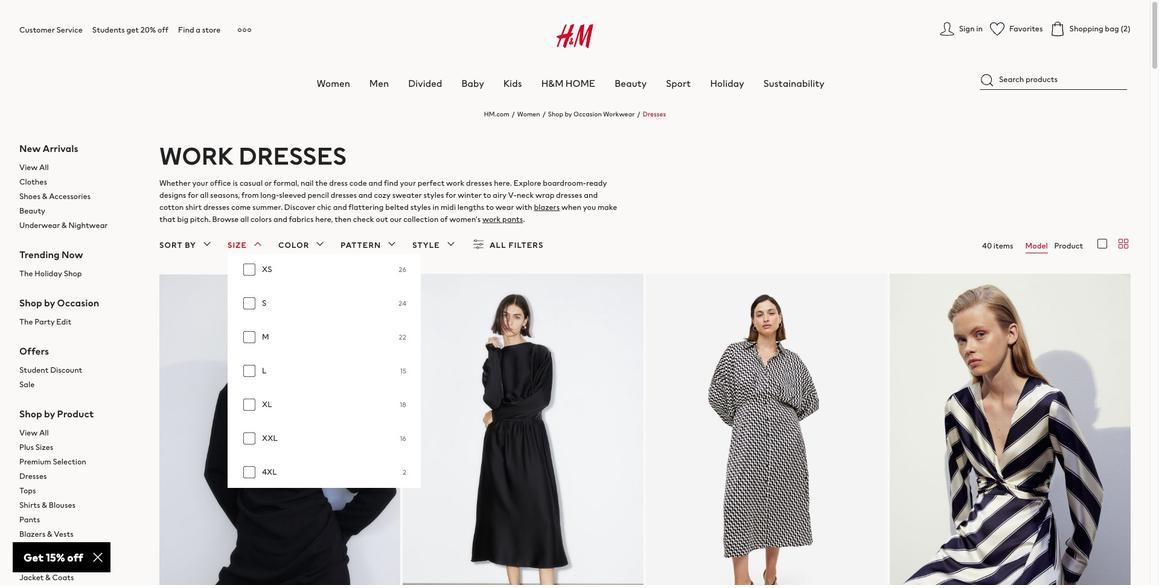 Task type: describe. For each thing, give the bounding box(es) containing it.
discover
[[284, 202, 315, 213]]

1 vertical spatial beauty link
[[19, 204, 140, 219]]

cotton
[[159, 202, 184, 213]]

view inside shop by product view all plus sizes premium selection dresses tops shirts & blouses pants blazers & vests jeans cardigans & sweaters jacket & coats
[[19, 427, 38, 439]]

wrap
[[536, 190, 554, 201]]

work pants link
[[482, 214, 523, 225]]

15
[[400, 366, 406, 376]]

product inside shop by product view all plus sizes premium selection dresses tops shirts & blouses pants blazers & vests jeans cardigans & sweaters jacket & coats
[[57, 407, 94, 421]]

cardigans
[[19, 558, 56, 569]]

pitch.
[[190, 214, 211, 225]]

students get 20% off link
[[92, 24, 168, 36]]

work pants .
[[482, 214, 525, 225]]

the inside trending now the holiday shop
[[19, 268, 33, 279]]

jacket & coats link
[[19, 571, 140, 586]]

0 vertical spatial women link
[[317, 76, 350, 91]]

student discount link
[[19, 363, 140, 378]]

1 vertical spatial to
[[486, 202, 494, 213]]

2 your from the left
[[400, 177, 416, 189]]

when
[[561, 202, 581, 213]]

nail
[[301, 177, 314, 189]]

cardigans & sweaters link
[[19, 557, 140, 571]]

twist-detail satin dressmodel image
[[890, 274, 1131, 586]]

discount
[[50, 365, 82, 376]]

all inside whether your office is casual or formal, nail the dress code and find your perfect work dresses here. explore boardroom-ready designs for all seasons, from long-sleeved pencil dresses and cozy sweater styles for winter to airy v-neck wrap dresses and cotton shirt dresses come summer. discover chic and flattering belted styles in midi lengths to wear with
[[200, 190, 209, 201]]

student
[[19, 365, 49, 376]]

h&m home
[[541, 76, 595, 91]]

dress
[[329, 177, 348, 189]]

bag
[[1105, 23, 1119, 34]]

designs
[[159, 190, 186, 201]]

underwear
[[19, 220, 60, 231]]

the inside shop by occasion the party edit
[[19, 316, 33, 328]]

of
[[440, 214, 448, 225]]

collection
[[403, 214, 439, 225]]

26
[[399, 265, 406, 275]]

premium
[[19, 456, 51, 468]]

women's
[[449, 214, 481, 225]]

sweater
[[392, 190, 422, 201]]

(2)
[[1121, 23, 1131, 34]]

shirt
[[185, 202, 202, 213]]

colors
[[250, 214, 272, 225]]

sleeved
[[279, 190, 306, 201]]

by for shop by occasion the party edit
[[44, 296, 55, 310]]

clothes
[[19, 176, 47, 188]]

view inside new arrivals view all clothes shoes & accessories beauty underwear & nightwear
[[19, 162, 38, 173]]

whether your office is casual or formal, nail the dress code and find your perfect work dresses here. explore boardroom-ready designs for all seasons, from long-sleeved pencil dresses and cozy sweater styles for winter to airy v-neck wrap dresses and cotton shirt dresses come summer. discover chic and flattering belted styles in midi lengths to wear with
[[159, 177, 607, 213]]

winter
[[458, 190, 482, 201]]

whether
[[159, 177, 191, 189]]

and up cozy
[[369, 177, 382, 189]]

2
[[403, 468, 406, 478]]

wear
[[495, 202, 514, 213]]

from
[[241, 190, 259, 201]]

students get 20% off
[[92, 24, 168, 36]]

trending now the holiday shop
[[19, 248, 83, 279]]

shop inside shop by product view all plus sizes premium selection dresses tops shirts & blouses pants blazers & vests jeans cardigans & sweaters jacket & coats
[[19, 407, 42, 421]]

jacket
[[19, 572, 44, 584]]

tops
[[19, 485, 36, 497]]

1 horizontal spatial work
[[482, 214, 501, 225]]

the holiday shop link
[[19, 267, 140, 281]]

divided
[[408, 76, 442, 91]]

all filters button
[[471, 237, 544, 254]]

make
[[598, 202, 617, 213]]

and up then
[[333, 202, 347, 213]]

baby
[[462, 76, 484, 91]]

shop down the h&m
[[548, 109, 563, 119]]

women inside the 'work dresses' main content
[[517, 109, 540, 119]]

in inside whether your office is casual or formal, nail the dress code and find your perfect work dresses here. explore boardroom-ready designs for all seasons, from long-sleeved pencil dresses and cozy sweater styles for winter to airy v-neck wrap dresses and cotton shirt dresses come summer. discover chic and flattering belted styles in midi lengths to wear with
[[433, 202, 439, 213]]

and up you on the top right
[[584, 190, 598, 201]]

all inside shop by product view all plus sizes premium selection dresses tops shirts & blouses pants blazers & vests jeans cardigans & sweaters jacket & coats
[[39, 427, 49, 439]]

belted
[[385, 202, 409, 213]]

is
[[233, 177, 238, 189]]

home
[[566, 76, 595, 91]]

1 horizontal spatial product
[[1054, 240, 1083, 252]]

0 vertical spatial occasion
[[573, 109, 602, 119]]

find
[[178, 24, 194, 36]]

sort by button
[[159, 237, 214, 254]]

.
[[523, 214, 525, 225]]

seasons,
[[210, 190, 240, 201]]

cozy
[[374, 190, 391, 201]]

students
[[92, 24, 125, 36]]

shop inside shop by occasion the party edit
[[19, 296, 42, 310]]

beauty inside 'header.primary.navigation' element
[[615, 76, 647, 91]]

check
[[353, 214, 374, 225]]

style
[[412, 240, 440, 251]]

perfect
[[418, 177, 445, 189]]

chic
[[317, 202, 331, 213]]

color
[[278, 240, 309, 251]]

by for shop by product view all plus sizes premium selection dresses tops shirts & blouses pants blazers & vests jeans cardigans & sweaters jacket & coats
[[44, 407, 55, 421]]

by for sort by
[[185, 240, 196, 251]]

size button
[[228, 237, 265, 254]]

plus
[[19, 442, 34, 453]]

dresses for women
[[643, 109, 666, 119]]

all inside when you make that big pitch. browse all colors and fabrics here, then check out our collection of women's
[[240, 214, 249, 225]]

dresses down seasons,
[[203, 202, 230, 213]]

all inside new arrivals view all clothes shoes & accessories beauty underwear & nightwear
[[39, 162, 49, 173]]

office
[[210, 177, 231, 189]]

40
[[982, 240, 992, 252]]

h&m
[[541, 76, 564, 91]]

0 vertical spatial dresses link
[[643, 109, 666, 119]]

coats
[[52, 572, 74, 584]]

& left coats
[[45, 572, 51, 584]]

customer
[[19, 24, 55, 36]]

customer service
[[19, 24, 83, 36]]

xxl
[[262, 433, 278, 444]]

shopping bag (2)
[[1070, 23, 1131, 34]]

here,
[[315, 214, 333, 225]]

4xl
[[262, 467, 277, 478]]

airy
[[493, 190, 507, 201]]

pants
[[19, 514, 40, 526]]

premium selection link
[[19, 455, 140, 470]]

1 view all link from the top
[[19, 161, 140, 175]]

3 / from the left
[[637, 109, 640, 119]]

1 for from the left
[[188, 190, 198, 201]]

s
[[262, 298, 266, 309]]

sale link
[[19, 378, 140, 392]]

& left nightwear
[[62, 220, 67, 231]]

big
[[177, 214, 188, 225]]

casual
[[240, 177, 263, 189]]

shoes & accessories link
[[19, 190, 140, 204]]

header.primary.navigation element
[[19, 10, 1159, 91]]

l
[[262, 365, 267, 377]]

sign in button
[[940, 22, 983, 36]]

that
[[159, 214, 176, 225]]

workwear
[[603, 109, 635, 119]]

occasion inside shop by occasion the party edit
[[57, 296, 99, 310]]

shirts
[[19, 500, 40, 511]]

2 view all link from the top
[[19, 426, 140, 441]]

shop inside trending now the holiday shop
[[64, 268, 82, 279]]

h&m image
[[557, 24, 593, 48]]

out
[[376, 214, 388, 225]]

by down 'h&m home'
[[565, 109, 572, 119]]

1 vertical spatial dresses link
[[19, 470, 140, 484]]

kids link
[[503, 76, 522, 91]]



Task type: vqa. For each thing, say whether or not it's contained in the screenshot.
Now
yes



Task type: locate. For each thing, give the bounding box(es) containing it.
beauty link up nightwear
[[19, 204, 140, 219]]

1 horizontal spatial occasion
[[573, 109, 602, 119]]

dresses
[[643, 109, 666, 119], [19, 471, 47, 482]]

tops link
[[19, 484, 140, 499]]

Search products search field
[[980, 70, 1127, 90]]

occasion left workwear
[[573, 109, 602, 119]]

shop by occasion the party edit
[[19, 296, 99, 328]]

&
[[42, 191, 47, 202], [62, 220, 67, 231], [42, 500, 47, 511], [47, 529, 52, 540], [58, 558, 63, 569], [45, 572, 51, 584]]

0 horizontal spatial for
[[188, 190, 198, 201]]

off
[[158, 24, 168, 36]]

and inside when you make that big pitch. browse all colors and fabrics here, then check out our collection of women's
[[273, 214, 287, 225]]

customer service link
[[19, 24, 83, 36]]

22
[[399, 333, 406, 342]]

to left airy
[[483, 190, 491, 201]]

1 vertical spatial dresses
[[19, 471, 47, 482]]

favorites
[[1009, 23, 1043, 34]]

work dresses main content
[[0, 100, 1150, 586]]

& left vests
[[47, 529, 52, 540]]

1 vertical spatial view
[[19, 427, 38, 439]]

in right sign
[[976, 23, 983, 34]]

your
[[192, 177, 208, 189], [400, 177, 416, 189]]

1 horizontal spatial in
[[976, 23, 983, 34]]

dresses up winter
[[466, 177, 492, 189]]

accessories
[[49, 191, 91, 202]]

styles
[[423, 190, 444, 201], [410, 202, 431, 213]]

view all link up premium selection link
[[19, 426, 140, 441]]

2 view from the top
[[19, 427, 38, 439]]

dresses right workwear
[[643, 109, 666, 119]]

0 horizontal spatial dresses
[[19, 471, 47, 482]]

ready
[[586, 177, 607, 189]]

1 your from the left
[[192, 177, 208, 189]]

fitted satin dressmodel image
[[403, 274, 644, 586]]

beauty down shoes
[[19, 205, 45, 217]]

0 vertical spatial the
[[19, 268, 33, 279]]

styles up collection
[[410, 202, 431, 213]]

1 / from the left
[[512, 109, 515, 119]]

now
[[62, 248, 83, 262]]

0 vertical spatial beauty link
[[615, 76, 647, 91]]

/ right hm.com
[[512, 109, 515, 119]]

0 vertical spatial all
[[39, 162, 49, 173]]

& up coats
[[58, 558, 63, 569]]

dresses
[[466, 177, 492, 189], [331, 190, 357, 201], [556, 190, 582, 201], [203, 202, 230, 213]]

2 horizontal spatial /
[[637, 109, 640, 119]]

beauty link up workwear
[[615, 76, 647, 91]]

all inside dropdown button
[[490, 240, 506, 251]]

shop up party
[[19, 296, 42, 310]]

0 horizontal spatial occasion
[[57, 296, 99, 310]]

holiday right sport
[[710, 76, 744, 91]]

0 vertical spatial dresses
[[643, 109, 666, 119]]

and down summer.
[[273, 214, 287, 225]]

favorites link
[[990, 22, 1043, 36]]

jeans link
[[19, 542, 140, 557]]

baby link
[[462, 76, 484, 91]]

0 vertical spatial holiday
[[710, 76, 744, 91]]

1 vertical spatial beauty
[[19, 205, 45, 217]]

boardroom-
[[543, 177, 586, 189]]

women link
[[317, 76, 350, 91], [517, 109, 540, 119]]

work down wear
[[482, 214, 501, 225]]

by up sizes
[[44, 407, 55, 421]]

view up plus
[[19, 427, 38, 439]]

0 vertical spatial work
[[446, 177, 465, 189]]

0 horizontal spatial product
[[57, 407, 94, 421]]

dresses link
[[643, 109, 666, 119], [19, 470, 140, 484]]

blazers link
[[534, 202, 560, 213]]

0 horizontal spatial women link
[[317, 76, 350, 91]]

by inside shop by product view all plus sizes premium selection dresses tops shirts & blouses pants blazers & vests jeans cardigans & sweaters jacket & coats
[[44, 407, 55, 421]]

women link right hm.com
[[517, 109, 540, 119]]

product right model
[[1054, 240, 1083, 252]]

1 horizontal spatial dresses
[[643, 109, 666, 119]]

1 vertical spatial work
[[482, 214, 501, 225]]

women left men at the top of the page
[[317, 76, 350, 91]]

dresses link down selection
[[19, 470, 140, 484]]

view all link
[[19, 161, 140, 175], [19, 426, 140, 441]]

1 horizontal spatial /
[[543, 109, 546, 119]]

holiday inside 'header.primary.navigation' element
[[710, 76, 744, 91]]

v-
[[508, 190, 517, 201]]

1 horizontal spatial holiday
[[710, 76, 744, 91]]

/
[[512, 109, 515, 119], [543, 109, 546, 119], [637, 109, 640, 119]]

trending
[[19, 248, 60, 262]]

1 vertical spatial all
[[240, 214, 249, 225]]

1 vertical spatial holiday
[[35, 268, 62, 279]]

by inside shop by occasion the party edit
[[44, 296, 55, 310]]

0 vertical spatial women
[[317, 76, 350, 91]]

m
[[262, 331, 269, 343]]

all up clothes
[[39, 162, 49, 173]]

all down the come
[[240, 214, 249, 225]]

for
[[188, 190, 198, 201], [446, 190, 456, 201]]

1 horizontal spatial all
[[240, 214, 249, 225]]

flattering
[[349, 202, 384, 213]]

work up winter
[[446, 177, 465, 189]]

the down trending
[[19, 268, 33, 279]]

all up shirt
[[200, 190, 209, 201]]

sustainability link
[[763, 76, 824, 91]]

in
[[976, 23, 983, 34], [433, 202, 439, 213]]

new arrivals view all clothes shoes & accessories beauty underwear & nightwear
[[19, 141, 108, 231]]

lengths
[[458, 202, 484, 213]]

1 horizontal spatial beauty link
[[615, 76, 647, 91]]

0 vertical spatial styles
[[423, 190, 444, 201]]

1 horizontal spatial women
[[517, 109, 540, 119]]

draped dressmodel image
[[159, 274, 400, 586]]

beauty up workwear
[[615, 76, 647, 91]]

store
[[202, 24, 221, 36]]

1 horizontal spatial your
[[400, 177, 416, 189]]

men
[[369, 76, 389, 91]]

1 vertical spatial view all link
[[19, 426, 140, 441]]

for up midi on the top of the page
[[446, 190, 456, 201]]

shirts & blouses link
[[19, 499, 140, 513]]

0 horizontal spatial all
[[200, 190, 209, 201]]

1 vertical spatial styles
[[410, 202, 431, 213]]

and up 'flattering' at the top of the page
[[359, 190, 372, 201]]

2 for from the left
[[446, 190, 456, 201]]

holiday inside trending now the holiday shop
[[35, 268, 62, 279]]

& right shoes
[[42, 191, 47, 202]]

1 vertical spatial occasion
[[57, 296, 99, 310]]

1 vertical spatial the
[[19, 316, 33, 328]]

1 vertical spatial in
[[433, 202, 439, 213]]

2 the from the top
[[19, 316, 33, 328]]

0 horizontal spatial in
[[433, 202, 439, 213]]

0 vertical spatial in
[[976, 23, 983, 34]]

beauty
[[615, 76, 647, 91], [19, 205, 45, 217]]

filters
[[509, 240, 544, 251]]

shop down the now
[[64, 268, 82, 279]]

blouses
[[49, 500, 76, 511]]

hm.com link
[[484, 109, 509, 119]]

blazers & vests link
[[19, 528, 140, 542]]

0 horizontal spatial holiday
[[35, 268, 62, 279]]

sort by
[[159, 240, 196, 251]]

in inside button
[[976, 23, 983, 34]]

shop by product view all plus sizes premium selection dresses tops shirts & blouses pants blazers & vests jeans cardigans & sweaters jacket & coats
[[19, 407, 99, 584]]

women inside 'header.primary.navigation' element
[[317, 76, 350, 91]]

0 horizontal spatial beauty
[[19, 205, 45, 217]]

women right hm.com
[[517, 109, 540, 119]]

or
[[264, 177, 272, 189]]

our
[[390, 214, 402, 225]]

xl
[[262, 399, 272, 411]]

0 vertical spatial beauty
[[615, 76, 647, 91]]

h&m home link
[[541, 76, 595, 91]]

24
[[399, 299, 406, 308]]

clothes link
[[19, 175, 140, 190]]

1 the from the top
[[19, 268, 33, 279]]

2 vertical spatial all
[[39, 427, 49, 439]]

all down "work pants" link
[[490, 240, 506, 251]]

1 vertical spatial women link
[[517, 109, 540, 119]]

for up shirt
[[188, 190, 198, 201]]

the left party
[[19, 316, 33, 328]]

pattern button
[[341, 237, 399, 254]]

divided link
[[408, 76, 442, 91]]

/ down the h&m
[[543, 109, 546, 119]]

dresses
[[239, 138, 347, 173]]

0 horizontal spatial dresses link
[[19, 470, 140, 484]]

dresses for product
[[19, 471, 47, 482]]

xs
[[262, 264, 272, 275]]

1 horizontal spatial dresses link
[[643, 109, 666, 119]]

dresses link right workwear
[[643, 109, 666, 119]]

1 view from the top
[[19, 162, 38, 173]]

0 vertical spatial all
[[200, 190, 209, 201]]

0 vertical spatial to
[[483, 190, 491, 201]]

dresses down "premium"
[[19, 471, 47, 482]]

view up clothes
[[19, 162, 38, 173]]

nightwear
[[69, 220, 108, 231]]

work inside whether your office is casual or formal, nail the dress code and find your perfect work dresses here. explore boardroom-ready designs for all seasons, from long-sleeved pencil dresses and cozy sweater styles for winter to airy v-neck wrap dresses and cotton shirt dresses come summer. discover chic and flattering belted styles in midi lengths to wear with
[[446, 177, 465, 189]]

0 vertical spatial view
[[19, 162, 38, 173]]

view all link down arrivals
[[19, 161, 140, 175]]

1 vertical spatial all
[[490, 240, 506, 251]]

product down sale link
[[57, 407, 94, 421]]

the party edit link
[[19, 315, 140, 330]]

0 vertical spatial product
[[1054, 240, 1083, 252]]

holiday down trending
[[35, 268, 62, 279]]

by inside dropdown button
[[185, 240, 196, 251]]

the
[[19, 268, 33, 279], [19, 316, 33, 328]]

sustainability
[[763, 76, 824, 91]]

/ right workwear
[[637, 109, 640, 119]]

shop down the sale at the left bottom
[[19, 407, 42, 421]]

beauty inside new arrivals view all clothes shoes & accessories beauty underwear & nightwear
[[19, 205, 45, 217]]

work
[[159, 138, 234, 173]]

1 vertical spatial women
[[517, 109, 540, 119]]

0 horizontal spatial work
[[446, 177, 465, 189]]

selection
[[53, 456, 86, 468]]

then
[[335, 214, 351, 225]]

1 horizontal spatial beauty
[[615, 76, 647, 91]]

the
[[315, 177, 328, 189]]

explore
[[514, 177, 541, 189]]

0 horizontal spatial /
[[512, 109, 515, 119]]

by up party
[[44, 296, 55, 310]]

styles down perfect
[[423, 190, 444, 201]]

0 horizontal spatial your
[[192, 177, 208, 189]]

hm.com
[[484, 109, 509, 119]]

shop by occasion workwear link
[[548, 109, 635, 119]]

shopping
[[1070, 23, 1103, 34]]

to left wear
[[486, 202, 494, 213]]

midi
[[441, 202, 456, 213]]

1 vertical spatial product
[[57, 407, 94, 421]]

1 horizontal spatial for
[[446, 190, 456, 201]]

& right the shirts at the left
[[42, 500, 47, 511]]

your left office
[[192, 177, 208, 189]]

product
[[1054, 240, 1083, 252], [57, 407, 94, 421]]

pants
[[502, 214, 523, 225]]

to
[[483, 190, 491, 201], [486, 202, 494, 213]]

neck
[[517, 190, 534, 201]]

women link left men at the top of the page
[[317, 76, 350, 91]]

0 vertical spatial view all link
[[19, 161, 140, 175]]

0 horizontal spatial women
[[317, 76, 350, 91]]

all
[[200, 190, 209, 201], [240, 214, 249, 225]]

arrivals
[[43, 141, 78, 156]]

20%
[[141, 24, 156, 36]]

shop
[[548, 109, 563, 119], [64, 268, 82, 279], [19, 296, 42, 310], [19, 407, 42, 421]]

dresses down dress
[[331, 190, 357, 201]]

2 / from the left
[[543, 109, 546, 119]]

by right sort
[[185, 240, 196, 251]]

dresses up when in the top of the page
[[556, 190, 582, 201]]

0 horizontal spatial beauty link
[[19, 204, 140, 219]]

formal,
[[273, 177, 299, 189]]

with
[[516, 202, 532, 213]]

1 horizontal spatial women link
[[517, 109, 540, 119]]

dresses inside shop by product view all plus sizes premium selection dresses tops shirts & blouses pants blazers & vests jeans cardigans & sweaters jacket & coats
[[19, 471, 47, 482]]

occasion up the party edit 'link'
[[57, 296, 99, 310]]

a
[[196, 24, 200, 36]]

in left midi on the top of the page
[[433, 202, 439, 213]]

shirt dressmodel image
[[646, 274, 887, 586]]

all up sizes
[[39, 427, 49, 439]]

your up sweater
[[400, 177, 416, 189]]



